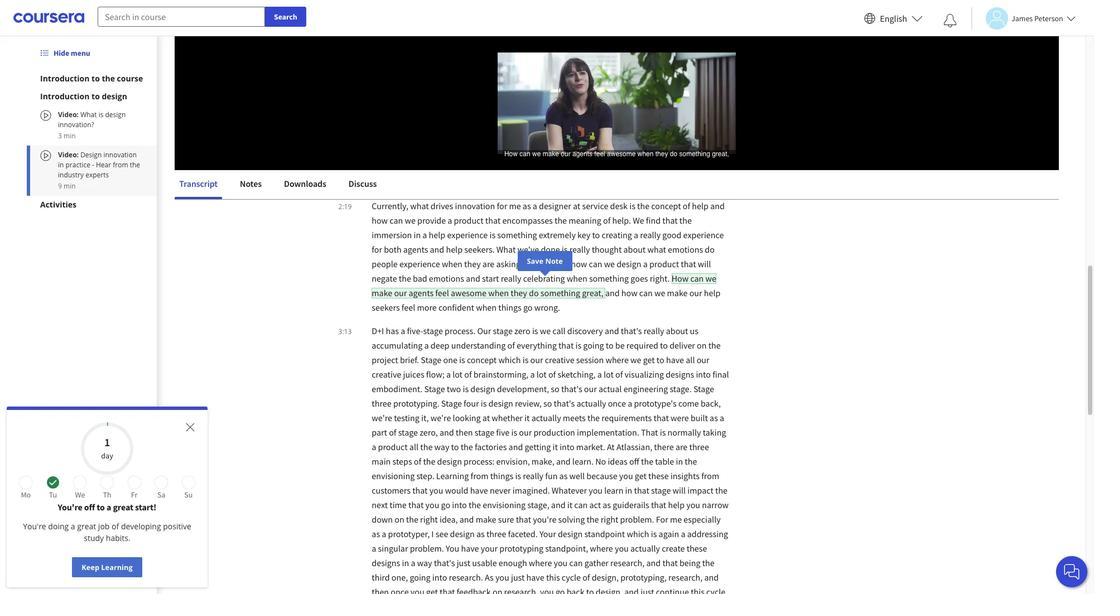 Task type: locate. For each thing, give the bounding box(es) containing it.
we
[[633, 215, 644, 226], [75, 490, 85, 500]]

call
[[553, 325, 566, 337]]

right left idea,
[[420, 514, 438, 525]]

0 horizontal spatial ship
[[623, 75, 640, 87]]

how inside and how can we design a product that will negate
[[571, 258, 587, 270]]

we inside and how can we design a product that will negate
[[604, 258, 615, 270]]

2 vertical spatial things
[[490, 470, 514, 482]]

they down the bad emotions and start really celebrating when something goes right. button
[[511, 287, 527, 299]]

1 vertical spatial so
[[544, 398, 552, 409]]

because
[[587, 470, 618, 482]]

stage for stage three prototyping. stage four is design review,
[[694, 383, 714, 395]]

open inside the atlassian as a company has core company values which are open company,  no bull;
[[435, 32, 454, 43]]

in inside communicate with each other in the company and the way that we
[[687, 46, 694, 57]]

at atlassian, there are three main steps of
[[372, 441, 709, 467]]

1 vertical spatial learning
[[101, 563, 133, 573]]

the down bull;
[[514, 46, 527, 57]]

sure down company,
[[479, 46, 495, 57]]

1 horizontal spatial three
[[487, 529, 506, 540]]

get left feedback
[[426, 587, 438, 594]]

you're for you're off to a great start!
[[58, 502, 82, 513]]

way down prototyper,
[[417, 558, 432, 569]]

way inside the where you actually create these designs in a way that's
[[417, 558, 432, 569]]

1 vertical spatial go
[[441, 500, 450, 511]]

me right for
[[670, 514, 682, 525]]

2 right from the left
[[601, 514, 619, 525]]

with for people
[[538, 61, 554, 72]]

way inside and then stage five is our production implementation. that is normally taking a product all the way to the factories and getting it into market.
[[435, 441, 450, 453]]

1 vertical spatial innovation
[[103, 150, 137, 160]]

2 video: from the top
[[58, 150, 80, 160]]

that's inside so that's actually once a prototype's come back, we're testing it,
[[554, 398, 575, 409]]

1 horizontal spatial no
[[706, 32, 716, 43]]

innovation inside design innovation in practice - hear from the industry experts
[[103, 150, 137, 160]]

can right how
[[691, 273, 704, 284]]

do inside what emotions do people experience when they are asking for help,
[[705, 244, 715, 255]]

great down fr
[[113, 502, 133, 513]]

problem. down "guiderails"
[[620, 514, 654, 525]]

just
[[650, 162, 664, 174], [457, 558, 471, 569], [511, 572, 525, 583]]

come left up
[[436, 133, 456, 145]]

discuss
[[349, 178, 377, 189]]

envisioning down never
[[483, 500, 526, 511]]

that's down stage two is design development, so that's our actual engineering stage.
[[554, 398, 575, 409]]

sure up faceted.
[[498, 514, 514, 525]]

can up 'immersion'
[[390, 215, 403, 226]]

process:
[[464, 456, 495, 467]]

2 horizontal spatial research,
[[669, 572, 703, 583]]

1 horizontal spatial with
[[628, 46, 644, 57]]

2 vertical spatial these
[[687, 543, 707, 554]]

3 minutes 04 seconds element
[[228, 165, 243, 175]]

1 horizontal spatial envisioning
[[483, 500, 526, 511]]

all
[[686, 354, 695, 366], [410, 441, 419, 453]]

that inside the requirements that were built as a part of stage zero,
[[654, 412, 669, 424]]

good
[[609, 32, 628, 43], [663, 229, 682, 241]]

0 horizontal spatial these
[[611, 119, 631, 130]]

agents inside how can we make our agents feel awesome when they do something great,
[[409, 287, 434, 299]]

implementation.
[[577, 427, 639, 438]]

0 horizontal spatial what
[[80, 110, 97, 119]]

0 horizontal spatial concept
[[467, 354, 497, 366]]

the bad emotions and start really celebrating when something goes right.
[[399, 273, 672, 284]]

0 horizontal spatial from
[[113, 160, 128, 170]]

step.
[[417, 470, 435, 482]]

1 vertical spatial agents
[[409, 287, 434, 299]]

is inside stage three prototyping. stage four is design review,
[[481, 398, 487, 409]]

we're right "it,"
[[431, 412, 451, 424]]

which up this
[[397, 32, 420, 43]]

brainstorming,
[[474, 369, 529, 380]]

1 horizontal spatial we're
[[431, 412, 451, 424]]

which inside your design standpoint which is again a addressing a singular problem.
[[627, 529, 649, 540]]

introduce
[[539, 162, 576, 174]]

see inside when you see the company here doing ship it,
[[599, 104, 611, 116]]

the inside "and it's just part of the course."
[[692, 162, 705, 174]]

a left 24-
[[698, 75, 702, 87]]

1 horizontal spatial emotions
[[668, 244, 703, 255]]

a inside the atlassian as a company has core company values which are open company,  no bull;
[[605, 17, 610, 28]]

so that's our actual engineering stage. button
[[551, 383, 694, 395]]

1 horizontal spatial it,
[[641, 75, 649, 87]]

go inside and how can we make our help seekers feel more confident when things go wrong.
[[524, 302, 533, 313]]

1 vertical spatial what
[[648, 244, 666, 255]]

i for i see design as three faceted.
[[432, 529, 434, 540]]

we've
[[518, 244, 539, 255]]

great up the study
[[77, 521, 96, 532]]

so inside so that's actually once a prototype's come back, we're testing it,
[[544, 398, 552, 409]]

designers.
[[617, 133, 655, 145]]

you're inside you're doing a great job of developing positive study habits.
[[23, 521, 46, 532]]

the right hear
[[130, 160, 140, 170]]

a inside the requirements that were built as a part of stage zero,
[[720, 412, 725, 424]]

close image
[[184, 421, 197, 434]]

seekers
[[372, 302, 400, 313]]

learning right keep at left bottom
[[101, 563, 133, 573]]

that inside the will impact the next time that you go into the envisioning stage,
[[409, 500, 424, 511]]

designs up third
[[372, 558, 400, 569]]

ship up the 'generate'
[[623, 75, 640, 87]]

as inside the requirements that were built as a part of stage zero,
[[710, 412, 718, 424]]

can down thought
[[589, 258, 602, 270]]

meaning
[[569, 215, 602, 226]]

how down what we've done is really thought about button
[[571, 258, 587, 270]]

agents
[[403, 244, 428, 255], [409, 287, 434, 299]]

1 horizontal spatial what
[[648, 244, 666, 255]]

0 vertical spatial just
[[650, 162, 664, 174]]

1
[[104, 435, 110, 449]]

of inside a lot of visualizing designs into final embodiment.
[[616, 369, 623, 380]]

you inside prototyping, research, and then once you get that feedback on research,
[[411, 587, 425, 594]]

juices
[[403, 369, 425, 380]]

just down enough at bottom left
[[511, 572, 525, 583]]

innovation?
[[58, 120, 94, 129]]

1 vertical spatial problem.
[[410, 543, 444, 554]]

1 min from the top
[[64, 131, 76, 141]]

1 horizontal spatial us
[[690, 325, 699, 337]]

1 horizontal spatial what
[[497, 244, 516, 255]]

1 vertical spatial has
[[386, 325, 399, 337]]

everyone is going forward, button
[[467, 119, 567, 130]]

creative up sketching,
[[545, 354, 575, 366]]

1 vertical spatial you're
[[23, 521, 46, 532]]

the inside and it can act as guiderails that help you narrow down on the right idea,
[[406, 514, 419, 525]]

design inside introduction to design dropdown button
[[102, 91, 127, 102]]

0 horizontal spatial make
[[372, 287, 392, 299]]

the inside design innovation in practice - hear from the industry experts
[[130, 160, 140, 170]]

0 vertical spatial it,
[[641, 75, 649, 87]]

that inside and that being the third one, going into research.
[[663, 558, 678, 569]]

1 horizontal spatial part
[[666, 162, 681, 174]]

a
[[605, 17, 610, 28], [556, 32, 561, 43], [698, 75, 702, 87], [451, 148, 455, 159], [566, 148, 571, 159], [533, 200, 537, 212], [448, 215, 452, 226], [423, 229, 427, 241], [634, 229, 639, 241], [643, 258, 648, 270], [401, 325, 405, 337], [424, 340, 429, 351], [446, 369, 451, 380], [531, 369, 535, 380], [598, 369, 602, 380], [628, 398, 632, 409], [720, 412, 725, 424], [372, 441, 376, 453], [107, 502, 111, 513], [71, 521, 75, 532], [382, 529, 386, 540], [681, 529, 686, 540], [372, 543, 376, 554], [411, 558, 415, 569]]

just for and
[[650, 162, 664, 174]]

0 vertical spatial part
[[666, 162, 681, 174]]

0 horizontal spatial open
[[435, 32, 454, 43]]

show notifications image
[[944, 14, 957, 27]]

2 min from the top
[[64, 181, 76, 191]]

a inside you're doing a great job of developing positive study habits.
[[71, 521, 75, 532]]

user's
[[573, 148, 595, 159]]

what up provide
[[410, 200, 429, 212]]

these inside and driving these projects along that they themselves have come up with.
[[611, 119, 631, 130]]

0 horizontal spatial go
[[441, 500, 450, 511]]

we inside we find that the immersion in a help experience is something
[[633, 215, 644, 226]]

atlassian as a company has core company values which are open company,  no bull;
[[372, 17, 715, 43]]

design up goes
[[617, 258, 642, 270]]

and it's just part of the course.
[[372, 162, 705, 188]]

to right key
[[592, 229, 600, 241]]

constant
[[431, 75, 463, 87]]

on inside and it can act as guiderails that help you narrow down on the right idea,
[[395, 514, 404, 525]]

things inside and how can we make our help seekers feel more confident when things go wrong.
[[499, 302, 522, 313]]

how can we make our agents feel awesome when they do something great, button
[[372, 273, 717, 299]]

0 horizontal spatial come
[[436, 133, 456, 145]]

1 introduction from the top
[[40, 73, 90, 84]]

has inside the atlassian as a company has core company values which are open company,  no bull;
[[648, 17, 661, 28]]

steps
[[393, 456, 412, 467]]

1 horizontal spatial all
[[686, 354, 695, 366]]

envisioning up customers
[[372, 470, 415, 482]]

a right creating at the right top
[[634, 229, 639, 241]]

which
[[397, 32, 420, 43], [524, 32, 547, 43], [651, 75, 673, 87], [499, 354, 521, 366], [627, 529, 649, 540]]

innovation
[[516, 133, 556, 145], [103, 150, 137, 160], [455, 200, 495, 212]]

a down session
[[598, 369, 602, 380]]

to down the biggest
[[592, 90, 599, 101]]

next
[[372, 500, 388, 511]]

we for we find that the immersion in a help experience is something
[[633, 215, 644, 226]]

that's
[[621, 325, 642, 337], [561, 383, 582, 395], [554, 398, 575, 409], [434, 558, 455, 569]]

0 vertical spatial video:
[[58, 110, 80, 119]]

we find that the immersion in a help experience is something
[[372, 215, 692, 241]]

0 horizontal spatial we're
[[372, 412, 392, 424]]

come inside so that's actually once a prototype's come back, we're testing it,
[[679, 398, 699, 409]]

our creative session where we get to have all our creative juices flow; button
[[372, 354, 710, 380]]

0 vertical spatial me
[[509, 200, 521, 212]]

3 lot from the left
[[604, 369, 614, 380]]

into down production
[[560, 441, 575, 453]]

2 horizontal spatial from
[[702, 470, 720, 482]]

experience up seekers.
[[447, 229, 488, 241]]

0 vertical spatial envisioning
[[372, 470, 415, 482]]

1 vertical spatial will
[[673, 485, 686, 496]]

everything that is going to be required to deliver on the project brief. button
[[372, 340, 721, 366]]

will
[[698, 258, 711, 270], [673, 485, 686, 496]]

have
[[416, 133, 434, 145], [666, 354, 684, 366], [470, 485, 488, 496], [461, 543, 479, 554], [527, 572, 545, 583]]

0 vertical spatial min
[[64, 131, 76, 141]]

get inside get these insights from customers that you would have never imagined.
[[635, 470, 647, 482]]

we're inside so that's actually once a prototype's come back, we're testing it,
[[372, 412, 392, 424]]

about right bring
[[427, 148, 449, 159]]

and inside and it can act as guiderails that help you narrow down on the right idea,
[[551, 500, 566, 511]]

a up "main"
[[372, 441, 376, 453]]

1 horizontal spatial come
[[679, 398, 699, 409]]

is inside ship it, which is like a 24- hour hackathon
[[675, 75, 681, 87]]

hear
[[96, 160, 111, 170]]

2 vertical spatial they
[[511, 287, 527, 299]]

0 horizontal spatial it
[[525, 412, 530, 424]]

that down step.
[[413, 485, 428, 496]]

how
[[496, 104, 512, 116], [372, 215, 388, 226], [571, 258, 587, 270], [622, 287, 638, 299]]

1 horizontal spatial one
[[599, 75, 613, 87]]

get up visualizing at the right bottom
[[643, 354, 655, 366]]

actually inside so that's actually once a prototype's come back, we're testing it,
[[577, 398, 606, 409]]

drives
[[431, 200, 453, 212]]

are inside the atlassian as a company has core company values which are open company,  no bull;
[[422, 32, 434, 43]]

video: for innovation?
[[58, 110, 80, 119]]

products
[[630, 61, 663, 72]]

we're for we're going to introduce innovation,
[[485, 162, 506, 174]]

1 vertical spatial do
[[529, 287, 539, 299]]

2 no from the left
[[706, 32, 716, 43]]

the up narrow on the right bottom of page
[[716, 485, 728, 496]]

for inside any opportunity we see possibilities for improvement,
[[418, 162, 429, 174]]

1 vertical spatial concept
[[467, 354, 497, 366]]

1 vertical spatial people
[[372, 258, 398, 270]]

1 vertical spatial just
[[457, 558, 471, 569]]

open up the making
[[435, 32, 454, 43]]

about up the deliver
[[666, 325, 688, 337]]

that right find
[[663, 215, 678, 226]]

feel up confident
[[435, 287, 449, 299]]

course.
[[372, 177, 399, 188]]

0 horizontal spatial will
[[673, 485, 686, 496]]

2 introduction from the top
[[40, 91, 90, 102]]

for both agents and help seekers. button
[[372, 244, 497, 255]]

stage two is design development, button
[[424, 383, 551, 395]]

we right how
[[706, 273, 717, 284]]

1 vertical spatial then
[[372, 587, 389, 594]]

ultimately you're trying to bring about a better product to improve on a user's life. button
[[372, 133, 721, 159]]

going inside and that being the third one, going into research.
[[410, 572, 431, 583]]

1 vertical spatial envisioning
[[483, 500, 526, 511]]

design inside and how can we design a product that will negate
[[617, 258, 642, 270]]

you have your prototyping standpoint,
[[446, 543, 590, 554]]

0 vertical spatial three
[[372, 398, 392, 409]]

market.
[[576, 441, 605, 453]]

product inside ultimately you're trying to bring about a better product to improve on a user's life.
[[481, 148, 511, 159]]

in inside the where you actually create these designs in a way that's
[[402, 558, 409, 569]]

we down right.
[[655, 287, 665, 299]]

0 horizontal spatial no
[[494, 32, 504, 43]]

2 horizontal spatial experience
[[683, 229, 724, 241]]

this inside open and there's this constant line of communications.our biggest one is
[[415, 75, 429, 87]]

great inside you're doing a great job of developing positive study habits.
[[77, 521, 96, 532]]

you
[[583, 104, 597, 116], [619, 470, 633, 482], [430, 485, 443, 496], [589, 485, 603, 496], [426, 500, 439, 511], [687, 500, 700, 511], [615, 543, 629, 554], [554, 558, 568, 569], [496, 572, 509, 583], [411, 587, 425, 594]]

0 vertical spatial one
[[599, 75, 613, 87]]

way inside communicate with each other in the company and the way that we
[[438, 61, 453, 72]]

a up taking
[[720, 412, 725, 424]]

1 vertical spatial us
[[690, 325, 699, 337]]

1 vertical spatial once
[[391, 587, 409, 594]]

are inside what emotions do people experience when they are asking for help,
[[483, 258, 495, 270]]

0 vertical spatial then
[[456, 427, 473, 438]]

0 vertical spatial with
[[628, 46, 644, 57]]

0 vertical spatial will
[[698, 258, 711, 270]]

1 horizontal spatial they
[[511, 287, 527, 299]]

i see design as three faceted.
[[432, 529, 540, 540]]

0 vertical spatial learning
[[436, 470, 469, 482]]

stage down insights at right
[[651, 485, 671, 496]]

downloads
[[284, 178, 326, 189]]

what inside what emotions do people experience when they are asking for help,
[[648, 244, 666, 255]]

1 vertical spatial come
[[679, 398, 699, 409]]

feel inside and how can we make our help seekers feel more confident when things go wrong.
[[402, 302, 415, 313]]

with inside communicate with each other in the company and the way that we
[[628, 46, 644, 57]]

our up the deliver
[[690, 287, 702, 299]]

and inside and how can we design a product that will negate
[[555, 258, 569, 270]]

introduction inside dropdown button
[[40, 91, 90, 102]]

we down required
[[631, 354, 642, 366]]

open inside open and there's this constant line of communications.our biggest one is
[[700, 61, 719, 72]]

has inside d+i has a five-stage process. our stage zero is we call discovery and that's really about us accumulating a deep understanding of
[[386, 325, 399, 337]]

things,
[[372, 104, 397, 116]]

to left bring
[[396, 148, 403, 159]]

flow;
[[426, 369, 445, 380]]

requirements
[[602, 412, 652, 424]]

full screen image
[[1041, 165, 1055, 176]]

how inside help and how can we provide a product that encompasses the meaning of help.
[[372, 215, 388, 226]]

communicate inside communicate with each other in the company and the way that we
[[575, 46, 626, 57]]

our down everything
[[531, 354, 543, 366]]

is inside d+i has a five-stage process. our stage zero is we call discovery and that's really about us accumulating a deep understanding of
[[532, 325, 538, 337]]

0 horizontal spatial new
[[428, 104, 443, 116]]

1 vertical spatial these
[[649, 470, 669, 482]]

it
[[525, 412, 530, 424], [553, 441, 558, 453], [567, 500, 573, 511]]

has up open
[[648, 17, 661, 28]]

that inside help and how can we provide a product that encompasses the meaning of help.
[[485, 215, 501, 226]]

can inside how can we make our agents feel awesome when they do something great,
[[691, 273, 704, 284]]

3:13
[[339, 327, 352, 337]]

design inside your design standpoint which is again a addressing a singular problem.
[[558, 529, 583, 540]]

0 horizontal spatial us
[[439, 46, 448, 57]]

stage inside and then stage five is our production implementation. that is normally taking a product all the way to the factories and getting it into market.
[[475, 427, 495, 438]]

1 horizontal spatial make
[[476, 514, 496, 525]]

related lecture content tabs tab list
[[175, 170, 1059, 199]]

lot for visualizing
[[604, 369, 614, 380]]

a right again
[[681, 529, 686, 540]]

stick.
[[539, 104, 558, 116]]

1 vertical spatial me
[[670, 514, 682, 525]]

0 vertical spatial at
[[573, 200, 581, 212]]

and inside and that being the third one, going into research.
[[647, 558, 661, 569]]

one down use
[[599, 75, 613, 87]]

great
[[113, 502, 133, 513], [77, 521, 96, 532]]

a up requirements
[[628, 398, 632, 409]]

min for 3 min
[[64, 131, 76, 141]]

stage for stage two is design development, so that's our actual engineering stage.
[[424, 383, 445, 395]]

0 horizontal spatial all
[[410, 441, 419, 453]]

stuff,
[[445, 104, 463, 116]]

stage up the back,
[[694, 383, 714, 395]]

practice
[[66, 160, 90, 170]]

just for as
[[511, 572, 525, 583]]

1 vertical spatial communicate
[[485, 61, 536, 72]]

new inside and building things, and try new stuff,
[[428, 104, 443, 116]]

make down how
[[667, 287, 688, 299]]

1 video: from the top
[[58, 110, 80, 119]]

ideas
[[608, 456, 628, 467]]

1 vertical spatial ship
[[705, 104, 722, 116]]

and inside open and there's this constant line of communications.our biggest one is
[[372, 75, 386, 87]]

company up one.
[[612, 17, 646, 28]]

where inside the where you actually create these designs in a way that's
[[590, 543, 613, 554]]

the down the 'generate'
[[613, 104, 625, 116]]

make inside how can we make our agents feel awesome when they do something great,
[[372, 287, 392, 299]]

hour
[[372, 90, 390, 101]]

we inside communicate with each other in the company and the way that we
[[472, 61, 483, 72]]

and it's just part of the course. button
[[372, 162, 705, 188]]

me inside the for me especially as a prototyper,
[[670, 514, 682, 525]]

designer
[[539, 200, 571, 212]]

when inside what emotions do people experience when they are asking for help,
[[442, 258, 463, 270]]

communicate up communications.our
[[485, 61, 536, 72]]

a down provide
[[423, 229, 427, 241]]

0 vertical spatial these
[[611, 119, 631, 130]]

0 horizontal spatial once
[[391, 587, 409, 594]]

0 horizontal spatial are
[[422, 32, 434, 43]]

driving
[[583, 119, 609, 130]]

english button
[[860, 0, 928, 36]]

1 horizontal spatial go
[[524, 302, 533, 313]]

be
[[616, 340, 625, 351]]

something up wrong.
[[541, 287, 580, 299]]

that down research.
[[440, 587, 455, 594]]

us
[[439, 46, 448, 57], [690, 325, 699, 337]]

emotions up awesome
[[429, 273, 464, 284]]

hide menu
[[54, 48, 90, 58]]

getting
[[525, 441, 551, 453]]

1 horizontal spatial right
[[601, 514, 619, 525]]

that up open and there's this constant line of communications.our biggest one is
[[545, 46, 560, 57]]

the left "course"
[[102, 73, 115, 84]]

design down the solving
[[558, 529, 583, 540]]

actually inside the where you actually create these designs in a way that's
[[631, 543, 660, 554]]

mute image
[[201, 165, 215, 176]]

we're left the testing
[[372, 412, 392, 424]]

1 lot from the left
[[453, 369, 463, 380]]

1 dialog
[[7, 407, 208, 588]]

a left deep
[[424, 340, 429, 351]]

this
[[415, 75, 429, 87], [546, 572, 560, 583]]

0 vertical spatial designs
[[666, 369, 694, 380]]

help and how can we provide a product that encompasses the meaning of help. button
[[372, 200, 725, 226]]

we for we
[[75, 490, 85, 500]]

1 horizontal spatial you're
[[58, 502, 82, 513]]

service
[[582, 200, 609, 212]]

0 horizontal spatial experience
[[400, 258, 440, 270]]

1 right from the left
[[420, 514, 438, 525]]

three down the embodiment.
[[372, 398, 392, 409]]

0 horizontal spatial i
[[432, 529, 434, 540]]

menu
[[71, 48, 90, 58]]

to up visualizing at the right bottom
[[657, 354, 665, 366]]

that down call
[[559, 340, 574, 351]]

0 vertical spatial things
[[514, 104, 537, 116]]

1 no from the left
[[494, 32, 504, 43]]

on inside prototyping, research, and then once you get that feedback on research,
[[493, 587, 503, 594]]

0 vertical spatial are
[[422, 32, 434, 43]]

project
[[372, 354, 398, 366]]

and see how things stick.
[[465, 104, 560, 116]]

for me especially as a prototyper, button
[[372, 514, 721, 540]]

9 min
[[58, 181, 76, 191]]

when down awesome
[[476, 302, 497, 313]]

into left final at the bottom
[[696, 369, 711, 380]]

1 horizontal spatial people
[[556, 61, 582, 72]]

from inside design innovation in practice - hear from the industry experts
[[113, 160, 128, 170]]

make up the i see design as three faceted.
[[476, 514, 496, 525]]

going down and see how things stick. button
[[511, 119, 532, 130]]

then down looking
[[456, 427, 473, 438]]

emotions inside what emotions do people experience when they are asking for help,
[[668, 244, 703, 255]]

design down "course"
[[102, 91, 127, 102]]

1 vertical spatial min
[[64, 181, 76, 191]]

whatever you learn in that stage button
[[552, 485, 673, 496]]

0 vertical spatial doing
[[682, 104, 703, 116]]

our up the back,
[[697, 354, 710, 366]]

that down create
[[663, 558, 678, 569]]

you're inside ultimately you're trying to bring about a better product to improve on a user's life.
[[697, 133, 721, 145]]

company up other
[[670, 32, 705, 43]]

our
[[616, 61, 628, 72], [574, 133, 587, 145], [394, 287, 407, 299], [690, 287, 702, 299], [531, 354, 543, 366], [697, 354, 710, 366], [584, 383, 597, 395], [519, 427, 532, 438]]

something up "great,"
[[589, 273, 629, 284]]

innovation up improve
[[516, 133, 556, 145]]

the right find
[[680, 215, 692, 226]]

the down act
[[587, 514, 599, 525]]

0 horizontal spatial envisioning
[[372, 470, 415, 482]]

ship
[[623, 75, 640, 87], [705, 104, 722, 116]]

0 vertical spatial they
[[705, 119, 721, 130]]

problem.
[[620, 514, 654, 525], [410, 543, 444, 554]]

impact
[[688, 485, 714, 496]]

chat with us image
[[1063, 563, 1081, 581]]

line
[[465, 75, 479, 87]]

actually down again
[[631, 543, 660, 554]]

that's up required
[[621, 325, 642, 337]]

1 horizontal spatial ship
[[705, 104, 722, 116]]

better
[[457, 148, 479, 159]]

2 horizontal spatial lot
[[604, 369, 614, 380]]



Task type: vqa. For each thing, say whether or not it's contained in the screenshot.
Coursera for Campus image
no



Task type: describe. For each thing, give the bounding box(es) containing it.
together
[[558, 90, 590, 101]]

of inside at atlassian, there are three main steps of
[[414, 456, 421, 467]]

with for each
[[628, 46, 644, 57]]

the up the process:
[[461, 441, 473, 453]]

required
[[627, 340, 659, 351]]

the down 'line'
[[458, 90, 470, 101]]

the requirements that were built as a part of stage zero, button
[[372, 412, 725, 438]]

0 horizontal spatial research,
[[504, 587, 538, 594]]

we inside how can we make our agents feel awesome when they do something great,
[[706, 273, 717, 284]]

how inside and how can we make our help seekers feel more confident when things go wrong.
[[622, 287, 638, 299]]

keep learning button
[[72, 558, 142, 578]]

imagined.
[[513, 485, 550, 496]]

can up cycle
[[570, 558, 583, 569]]

a left user's
[[566, 148, 571, 159]]

a down th
[[107, 502, 111, 513]]

our inside and then stage five is our production implementation. that is normally taking a product all the way to the factories and getting it into market.
[[519, 427, 532, 438]]

search
[[274, 12, 297, 22]]

learning inside button
[[101, 563, 133, 573]]

encompasses
[[503, 215, 553, 226]]

the inside when you see the company here doing ship it,
[[613, 104, 625, 116]]

the up insights at right
[[685, 456, 697, 467]]

for inside what emotions do people experience when they are asking for help,
[[522, 258, 533, 270]]

wrong.
[[535, 302, 560, 313]]

five-
[[407, 325, 423, 337]]

actually for where
[[631, 543, 660, 554]]

three for i see design as three faceted.
[[487, 529, 506, 540]]

ultimately you're trying to bring about a better product to improve on a user's life.
[[372, 133, 721, 159]]

a inside ship it, which is like a 24- hour hackathon
[[698, 75, 702, 87]]

you inside get these insights from customers that you would have never imagined.
[[430, 485, 443, 496]]

one.
[[630, 32, 646, 43]]

which inside ship it, which is like a 24- hour hackathon
[[651, 75, 673, 87]]

off inside no ideas off the table in the envisioning step.
[[630, 456, 640, 467]]

really,
[[563, 32, 585, 43]]

company inside communicate with each other in the company and the way that we
[[372, 61, 406, 72]]

something inside how can we make our agents feel awesome when they do something great,
[[541, 287, 580, 299]]

see down idea,
[[436, 529, 448, 540]]

any opportunity we see possibilities for improvement, button
[[372, 148, 699, 174]]

no inside the atlassian as a company has core company values which are open company,  no bull;
[[494, 32, 504, 43]]

comes
[[532, 90, 556, 101]]

all inside and then stage five is our production implementation. that is normally taking a product all the way to the factories and getting it into market.
[[410, 441, 419, 453]]

the inside dropdown button
[[102, 73, 115, 84]]

a left five-
[[401, 325, 405, 337]]

min for 9 min
[[64, 181, 76, 191]]

then inside prototyping, research, and then once you get that feedback on research,
[[372, 587, 389, 594]]

that up "guiderails"
[[634, 485, 650, 496]]

they for when
[[464, 258, 481, 270]]

0 horizontal spatial at
[[483, 412, 490, 424]]

and inside extremely key to creating a really good experience for both agents and help seekers. what we've done is really thought about
[[430, 244, 444, 255]]

to inside 1 dialog
[[97, 502, 105, 513]]

and driving these projects along that they themselves have come up with. button
[[372, 119, 721, 145]]

0 vertical spatial people
[[556, 61, 582, 72]]

zero
[[515, 325, 531, 337]]

1 vertical spatial creative
[[372, 369, 401, 380]]

1 horizontal spatial from
[[471, 470, 489, 482]]

accumulating
[[372, 340, 423, 351]]

it's
[[638, 162, 649, 174]]

0 vertical spatial problem.
[[620, 514, 654, 525]]

introduction for introduction to the course
[[40, 73, 90, 84]]

what inside what is design innovation?
[[80, 110, 97, 119]]

think
[[494, 133, 514, 145]]

see up everyone
[[481, 104, 494, 116]]

whatever you learn in that stage
[[552, 485, 673, 496]]

for up encompasses
[[497, 200, 507, 212]]

thought
[[592, 244, 622, 255]]

the inside we find that the immersion in a help experience is something
[[680, 215, 692, 226]]

9 minutes 01 seconds element
[[255, 165, 271, 175]]

any opportunity we see possibilities for improvement,
[[372, 148, 699, 174]]

company right core
[[681, 17, 715, 28]]

improve
[[522, 148, 553, 159]]

development,
[[497, 383, 549, 395]]

the inside and that being the third one, going into research.
[[702, 558, 715, 569]]

1 vertical spatial you're
[[533, 514, 557, 525]]

three for at atlassian, there are three main steps of
[[690, 441, 709, 453]]

as up encompasses
[[523, 200, 531, 212]]

keep
[[82, 563, 99, 573]]

bad
[[413, 273, 427, 284]]

will impact the next time that you go into the envisioning stage,
[[372, 485, 728, 511]]

and inside communicate with each other in the company and the way that we
[[408, 61, 423, 72]]

the left the table
[[641, 456, 654, 467]]

that inside prototyping, research, and then once you get that feedback on research,
[[440, 587, 455, 594]]

the up constant
[[424, 61, 437, 72]]

do inside how can we make our agents feel awesome when they do something great,
[[529, 287, 539, 299]]

way down atlassian as a company has core company values which are open company,  no bull; button
[[528, 46, 543, 57]]

as you just have this cycle of design, button
[[485, 572, 621, 583]]

1 horizontal spatial learning
[[436, 470, 469, 482]]

introduction for introduction to design
[[40, 91, 90, 102]]

a inside the where you actually create these designs in a way that's
[[411, 558, 415, 569]]

will inside and how can we design a product that will negate
[[698, 258, 711, 270]]

a up encompasses
[[533, 200, 537, 212]]

going down improve
[[507, 162, 528, 174]]

to down the think at the top left
[[513, 148, 520, 159]]

design left the process:
[[437, 456, 462, 467]]

fun
[[545, 470, 558, 482]]

a left "really,"
[[556, 32, 561, 43]]

design
[[80, 150, 102, 160]]

as right dna
[[607, 133, 615, 145]]

that's down sketching,
[[561, 383, 582, 395]]

0 vertical spatial so
[[551, 383, 560, 395]]

search button
[[265, 7, 306, 27]]

you're doing a great job of developing positive study habits.
[[23, 521, 191, 544]]

3 min
[[58, 131, 76, 141]]

how up everyone is going forward, button
[[496, 104, 512, 116]]

and make sure that you're solving the right problem. button
[[460, 514, 656, 525]]

good inside extremely key to creating a really good experience for both agents and help seekers. what we've done is really thought about
[[663, 229, 682, 241]]

off inside 1 dialog
[[84, 502, 95, 513]]

0 horizontal spatial one
[[443, 354, 458, 366]]

2 lot from the left
[[537, 369, 547, 380]]

the up step.
[[423, 456, 436, 467]]

can inside help and how can we provide a product that encompasses the meaning of help.
[[390, 215, 403, 226]]

of inside open and there's this constant line of communications.our biggest one is
[[481, 75, 488, 87]]

the up always
[[696, 46, 709, 57]]

1 horizontal spatial at
[[573, 200, 581, 212]]

asking
[[496, 258, 521, 270]]

industry
[[58, 170, 84, 180]]

me as a designer at service desk is the concept of button
[[509, 200, 692, 212]]

the up find
[[637, 200, 650, 212]]

i see design as three faceted. button
[[432, 529, 540, 540]]

you inside the where you actually create these designs in a way that's
[[615, 543, 629, 554]]

start!
[[135, 502, 157, 513]]

which right bull;
[[524, 32, 547, 43]]

the inside help and how can we provide a product that encompasses the meaning of help.
[[555, 215, 567, 226]]

our up user's
[[574, 133, 587, 145]]

at atlassian, there are three main steps of button
[[372, 441, 709, 467]]

what emotions do people experience when they are asking for help,
[[372, 244, 715, 270]]

which is a really, really good one.
[[524, 32, 648, 43]]

to down improve
[[530, 162, 538, 174]]

transcript
[[179, 178, 218, 189]]

at
[[607, 441, 615, 453]]

actually for so
[[577, 398, 606, 409]]

stage down two
[[441, 398, 462, 409]]

once inside prototyping, research, and then once you get that feedback on research,
[[391, 587, 409, 594]]

our right use
[[616, 61, 628, 72]]

a left singular
[[372, 543, 376, 554]]

envision,
[[496, 456, 530, 467]]

will inside the will impact the next time that you go into the envisioning stage,
[[673, 485, 686, 496]]

a inside the for me especially as a prototyper,
[[382, 529, 386, 540]]

0 vertical spatial great
[[113, 502, 133, 513]]

1 vertical spatial something
[[589, 273, 629, 284]]

there
[[654, 441, 674, 453]]

a inside a lot of visualizing designs into final embodiment.
[[598, 369, 602, 380]]

where the entire company comes together to generate new ideas,
[[433, 90, 677, 101]]

everyone is going forward,
[[467, 119, 567, 130]]

singular
[[378, 543, 408, 554]]

0 horizontal spatial sure
[[479, 46, 495, 57]]

the down "zero,"
[[420, 441, 433, 453]]

standpoint
[[585, 529, 625, 540]]

into inside and that being the third one, going into research.
[[432, 572, 447, 583]]

help.
[[613, 215, 631, 226]]

it inside and then stage five is our production implementation. that is normally taking a product all the way to the factories and getting it into market.
[[553, 441, 558, 453]]

a right flow; on the left bottom of page
[[446, 369, 451, 380]]

how
[[672, 273, 689, 284]]

session
[[576, 354, 604, 366]]

experts
[[85, 170, 109, 180]]

a inside and how can we design a product that will negate
[[643, 258, 648, 270]]

and inside prototyping, research, and then once you get that feedback on research,
[[705, 572, 719, 583]]

no
[[596, 456, 606, 467]]

d+i has a five-stage process. button
[[372, 325, 477, 337]]

confident
[[439, 302, 474, 313]]

get inside prototyping, research, and then once you get that feedback on research,
[[426, 587, 438, 594]]

and inside and driving these projects along that they themselves have come up with.
[[567, 119, 581, 130]]

you inside and it can act as guiderails that help you narrow down on the right idea,
[[687, 500, 700, 511]]

i for i think innovation is in our dna as designers.
[[490, 133, 493, 145]]

that left use
[[584, 61, 599, 72]]

we're for we're looking at whether it actually meets
[[431, 412, 451, 424]]

that up faceted.
[[516, 514, 531, 525]]

that inside everything that is going to be required to deliver on the project brief.
[[559, 340, 574, 351]]

stage for stage one is concept which is
[[421, 354, 442, 366]]

core
[[663, 17, 679, 28]]

2 horizontal spatial innovation
[[516, 133, 556, 145]]

1 horizontal spatial new
[[636, 90, 651, 101]]

as right fun at the bottom of page
[[560, 470, 568, 482]]

part inside "and it's just part of the course."
[[666, 162, 681, 174]]

possibilities
[[372, 162, 416, 174]]

guiderails
[[613, 500, 649, 511]]

we're looking at whether it actually meets
[[431, 412, 588, 424]]

where inside our creative session where we get to have all our creative juices flow;
[[606, 354, 629, 366]]

for me especially as a prototyper,
[[372, 514, 721, 540]]

to left be
[[606, 340, 614, 351]]

0 horizontal spatial actually
[[532, 412, 561, 424]]

/
[[248, 165, 251, 175]]

pause image
[[183, 166, 194, 175]]

a up development,
[[531, 369, 535, 380]]

of inside d+i has a five-stage process. our stage zero is we call discovery and that's really about us accumulating a deep understanding of
[[508, 340, 515, 351]]

to left the deliver
[[660, 340, 668, 351]]

design up four
[[471, 383, 495, 395]]

what is design innovation?
[[58, 110, 126, 129]]

1 horizontal spatial research,
[[611, 558, 645, 569]]

on inside ultimately you're trying to bring about a better product to improve on a user's life.
[[555, 148, 565, 159]]

2:19 button
[[335, 199, 355, 214]]

downloads button
[[280, 170, 331, 197]]

stage inside the requirements that were built as a part of stage zero,
[[398, 427, 418, 438]]

when up "great,"
[[567, 273, 588, 284]]

hide
[[54, 48, 69, 58]]

when inside and how can we make our help seekers feel more confident when things go wrong.
[[476, 302, 497, 313]]

as inside the for me especially as a prototyper,
[[372, 529, 380, 540]]

these inside the where you actually create these designs in a way that's
[[687, 543, 707, 554]]

it, inside when you see the company here doing ship it,
[[372, 119, 380, 130]]

design inside what is design innovation?
[[105, 110, 126, 119]]

habits.
[[106, 533, 130, 544]]

and see how things stick. button
[[465, 104, 560, 116]]

stage one is concept which is button
[[421, 354, 531, 366]]

biggest
[[570, 75, 597, 87]]

design up you
[[450, 529, 475, 540]]

1 vertical spatial this
[[546, 572, 560, 583]]

2 vertical spatial innovation
[[455, 200, 495, 212]]

doing inside when you see the company here doing ship it,
[[682, 104, 703, 116]]

0 horizontal spatial emotions
[[429, 273, 464, 284]]

a lot of brainstorming, a lot of sketching, button
[[446, 369, 598, 380]]

a up improvement,
[[451, 148, 455, 159]]

designs inside the where you actually create these designs in a way that's
[[372, 558, 400, 569]]

they for that
[[705, 119, 721, 130]]

coursera image
[[13, 9, 84, 27]]

help inside and it can act as guiderails that help you narrow down on the right idea,
[[668, 500, 685, 511]]

Search in course text field
[[98, 7, 265, 27]]

we inside d+i has a five-stage process. our stage zero is we call discovery and that's really about us accumulating a deep understanding of
[[540, 325, 551, 337]]

the inside the requirements that were built as a part of stage zero,
[[588, 412, 600, 424]]

up
[[458, 133, 468, 145]]

three inside stage three prototyping. stage four is design review,
[[372, 398, 392, 409]]

1 vertical spatial research,
[[669, 572, 703, 583]]

especially
[[684, 514, 721, 525]]

and how can we design a product that will negate button
[[372, 258, 711, 284]]

go inside the will impact the next time that you go into the envisioning stage,
[[441, 500, 450, 511]]

which up 'brainstorming,'
[[499, 354, 521, 366]]

0 horizontal spatial what
[[410, 200, 429, 212]]

going inside everything that is going to be required to deliver on the project brief.
[[583, 340, 604, 351]]

us inside d+i has a five-stage process. our stage zero is we call discovery and that's really about us accumulating a deep understanding of
[[690, 325, 699, 337]]

prototyping.
[[393, 398, 440, 409]]

to inside extremely key to creating a really good experience for both agents and help seekers. what we've done is really thought about
[[592, 229, 600, 241]]

that down bull;
[[497, 46, 512, 57]]

communicate for people
[[485, 61, 536, 72]]

prototyper,
[[388, 529, 430, 540]]

1 horizontal spatial creative
[[545, 354, 575, 366]]

our left "actual"
[[584, 383, 597, 395]]

looking
[[453, 412, 481, 424]]

lot for brainstorming,
[[453, 369, 463, 380]]

what inside extremely key to creating a really good experience for both agents and help seekers. what we've done is really thought about
[[497, 244, 516, 255]]

that inside and driving these projects along that they themselves have come up with.
[[688, 119, 703, 130]]

all inside our creative session where we get to have all our creative juices flow;
[[686, 354, 695, 366]]

it inside and it can act as guiderails that help you narrow down on the right idea,
[[567, 500, 573, 511]]

once inside so that's actually once a prototype's come back, we're testing it,
[[608, 398, 626, 409]]

built
[[691, 412, 708, 424]]

about inside ultimately you're trying to bring about a better product to improve on a user's life.
[[427, 148, 449, 159]]

experience inside we find that the immersion in a help experience is something
[[447, 229, 488, 241]]

visualizing
[[625, 369, 664, 380]]

a inside and then stage five is our production implementation. that is normally taking a product all the way to the factories and getting it into market.
[[372, 441, 376, 453]]

product inside help and how can we provide a product that encompasses the meaning of help.
[[454, 215, 484, 226]]

stage right our
[[493, 325, 513, 337]]

the up the i see design as three faceted.
[[469, 500, 481, 511]]

again
[[659, 529, 679, 540]]

peterson
[[1035, 13, 1064, 23]]

video: for practice
[[58, 150, 80, 160]]

1 horizontal spatial concept
[[651, 200, 681, 212]]

never
[[490, 485, 511, 496]]

actual
[[599, 383, 622, 395]]

communicate for each
[[575, 46, 626, 57]]

four
[[464, 398, 479, 409]]

you're for you're doing a great job of developing positive study habits.
[[23, 521, 46, 532]]

ship it, which is like a 24- hour hackathon
[[372, 75, 716, 101]]

to inside dropdown button
[[92, 73, 100, 84]]

open company no bull.
[[372, 32, 716, 57]]

extremely key to creating a really good experience for both agents and help seekers. what we've done is really thought about
[[372, 229, 724, 255]]

i think innovation is in our dna as designers.
[[490, 133, 657, 145]]

the left the bad
[[399, 273, 411, 284]]

as up your
[[477, 529, 485, 540]]

learning from things is really fun as well because you
[[436, 470, 635, 482]]

that
[[641, 427, 658, 438]]

our creative session where we get to have all our creative juices flow;
[[372, 354, 710, 380]]

as inside and it can act as guiderails that help you narrow down on the right idea,
[[603, 500, 611, 511]]

entire
[[472, 90, 494, 101]]

can inside and it can act as guiderails that help you narrow down on the right idea,
[[574, 500, 588, 511]]

1 vertical spatial sure
[[498, 514, 514, 525]]

company up and see how things stick.
[[496, 90, 530, 101]]

in inside we find that the immersion in a help experience is something
[[414, 229, 421, 241]]

is inside extremely key to creating a really good experience for both agents and help seekers. what we've done is really thought about
[[562, 244, 568, 255]]

about inside d+i has a five-stage process. our stage zero is we call discovery and that's really about us accumulating a deep understanding of
[[666, 325, 688, 337]]

is inside everything that is going to be required to deliver on the project brief.
[[576, 340, 582, 351]]

we down "really,"
[[562, 46, 573, 57]]

0 vertical spatial it
[[525, 412, 530, 424]]

about right this
[[415, 46, 437, 57]]

0 vertical spatial good
[[609, 32, 628, 43]]

stage up deep
[[423, 325, 443, 337]]



